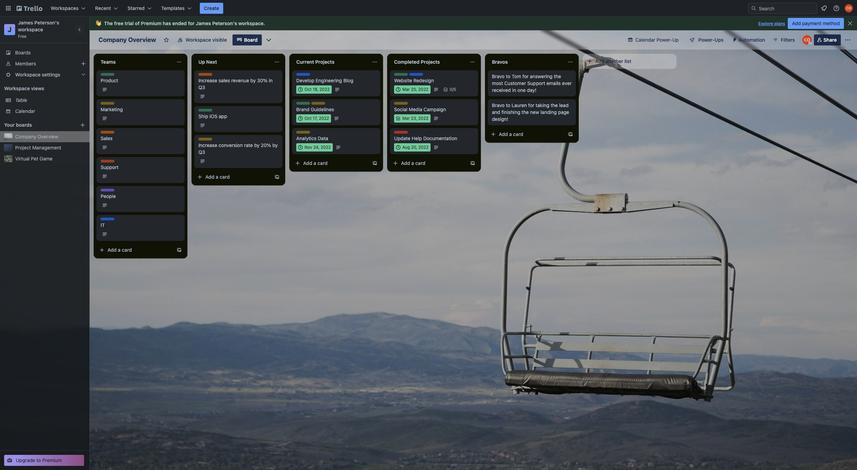 Task type: describe. For each thing, give the bounding box(es) containing it.
show menu image
[[845, 37, 852, 43]]

the for answering
[[554, 73, 561, 79]]

👋 the free trial of premium has ended for james peterson's workspace .
[[95, 20, 265, 26]]

projects for current projects
[[315, 59, 335, 65]]

peterson's inside james peterson's workspace free
[[34, 20, 59, 26]]

5
[[454, 87, 456, 92]]

social
[[394, 106, 408, 112]]

recent button
[[91, 3, 122, 14]]

23,
[[411, 116, 417, 121]]

add for completed projects
[[401, 160, 410, 166]]

workspace views
[[4, 85, 44, 91]]

oct for brand
[[305, 116, 312, 121]]

color: yellow, title: "marketing" element for marketing
[[101, 102, 121, 107]]

analytics
[[296, 135, 317, 141]]

calendar power-up
[[636, 37, 679, 43]]

christina overa (christinaovera) image
[[803, 35, 812, 45]]

to for premium
[[36, 458, 41, 464]]

marketing for social media campaign
[[394, 102, 414, 107]]

boards
[[16, 122, 32, 128]]

a for sales
[[118, 247, 121, 253]]

members link
[[0, 58, 90, 69]]

color: blue, title: "it" element for it
[[101, 218, 114, 223]]

the for taking
[[551, 102, 558, 108]]

power-ups
[[699, 37, 724, 43]]

next
[[206, 59, 217, 65]]

engineering
[[316, 78, 342, 83]]

to for lauren
[[506, 102, 511, 108]]

workspace navigation collapse icon image
[[75, 25, 85, 34]]

guidelines
[[311, 106, 334, 112]]

your
[[4, 122, 15, 128]]

views
[[31, 85, 44, 91]]

workspace for workspace settings
[[15, 72, 41, 78]]

bravo to tom for answering the most customer support emails ever received in one day! link
[[492, 73, 572, 94]]

revenue
[[231, 78, 249, 83]]

product for ship ios app
[[199, 109, 214, 114]]

pet
[[31, 156, 38, 162]]

add payment method button
[[788, 18, 844, 29]]

data
[[318, 135, 328, 141]]

1 vertical spatial company
[[15, 134, 36, 140]]

analytics data link
[[296, 135, 376, 142]]

Aug 20, 2022 checkbox
[[394, 143, 431, 152]]

workspace for workspace views
[[4, 85, 30, 91]]

sales sales
[[101, 131, 113, 141]]

starred button
[[123, 3, 156, 14]]

calendar for calendar power-up
[[636, 37, 656, 43]]

👋
[[95, 20, 101, 26]]

explore
[[759, 21, 774, 26]]

list
[[625, 58, 632, 64]]

nov
[[305, 145, 312, 150]]

sales increase sales revenue by 30% in q3
[[199, 73, 273, 90]]

game
[[40, 156, 53, 162]]

product ship ios app
[[199, 109, 227, 119]]

project management
[[15, 145, 61, 151]]

company overview link
[[15, 133, 85, 140]]

marketing link
[[101, 106, 181, 113]]

workspace for workspace visible
[[186, 37, 211, 43]]

completed projects
[[394, 59, 440, 65]]

color: red, title: "support" element for support
[[101, 160, 117, 165]]

aug
[[403, 145, 410, 150]]

marketing inside product marketing brand guidelines
[[312, 102, 332, 107]]

open information menu image
[[833, 5, 840, 12]]

color: yellow, title: "marketing" element for social media campaign
[[394, 102, 414, 107]]

workspace visible
[[186, 37, 227, 43]]

color: yellow, title: "marketing" element for increase conversion rate by 20% by q3
[[199, 138, 219, 143]]

2 people from the top
[[101, 193, 116, 199]]

mar for media
[[403, 116, 410, 121]]

create from template… image for increase conversion rate by 20% by q3
[[274, 174, 280, 180]]

virtual
[[15, 156, 30, 162]]

1 power- from the left
[[657, 37, 673, 43]]

lauren
[[512, 102, 527, 108]]

conversion
[[219, 142, 243, 148]]

customize views image
[[265, 37, 272, 43]]

plans
[[775, 21, 786, 26]]

20%
[[261, 142, 271, 148]]

2022 for brand
[[319, 116, 329, 121]]

2 horizontal spatial color: blue, title: "it" element
[[409, 73, 423, 78]]

teams
[[101, 59, 116, 65]]

color: green, title: "product" element down the completed
[[394, 73, 410, 78]]

create button
[[200, 3, 223, 14]]

product for brand guidelines
[[296, 102, 312, 107]]

product for product
[[101, 73, 116, 78]]

add a card for analytics data
[[303, 160, 328, 166]]

add a card for update help documentation
[[401, 160, 426, 166]]

Oct 18, 2022 checkbox
[[296, 85, 332, 94]]

color: orange, title: "sales" element for increase
[[199, 73, 212, 78]]

workspaces button
[[47, 3, 90, 14]]

ups
[[715, 37, 724, 43]]

Completed Projects text field
[[390, 57, 466, 68]]

product it website redesign
[[394, 73, 434, 83]]

your boards
[[4, 122, 32, 128]]

add a card for sales
[[108, 247, 132, 253]]

starred
[[128, 5, 145, 11]]

Oct 17, 2022 checkbox
[[296, 114, 331, 123]]

support inside bravo to tom for answering the most customer support emails ever received in one day!
[[528, 80, 545, 86]]

brand
[[296, 106, 310, 112]]

support support
[[101, 160, 119, 170]]

update help documentation link
[[394, 135, 474, 142]]

marketing for analytics data
[[296, 131, 316, 136]]

templates
[[161, 5, 185, 11]]

for for bravo to lauren for taking the lead and finishing the new landing page design!
[[528, 102, 535, 108]]

boards link
[[0, 47, 90, 58]]

social media campaign link
[[394, 106, 474, 113]]

ship
[[199, 113, 208, 119]]

20, for website
[[411, 87, 417, 92]]

this member is an admin of this board. image
[[809, 42, 812, 45]]

color: yellow, title: "marketing" element for analytics data
[[296, 131, 316, 136]]

create from template… image for update help documentation
[[470, 161, 476, 166]]

add a card down design!
[[499, 131, 524, 137]]

color: purple, title: "people" element
[[101, 189, 114, 194]]

star or unstar board image
[[164, 37, 169, 43]]

power- inside 'button'
[[699, 37, 715, 43]]

Search field
[[757, 3, 817, 13]]

board link
[[232, 34, 262, 45]]

product for website redesign
[[394, 73, 410, 78]]

trial
[[125, 20, 134, 26]]

calendar power-up link
[[624, 34, 683, 45]]

it inside 'it develop engineering blog'
[[296, 73, 300, 78]]

add a card button for current projects
[[292, 158, 369, 169]]

method
[[823, 20, 840, 26]]

a for analytics data
[[314, 160, 316, 166]]

add for bravos
[[499, 131, 508, 137]]

board
[[244, 37, 258, 43]]

add board image
[[80, 122, 85, 128]]

sales for increase
[[199, 73, 209, 78]]

of
[[135, 20, 140, 26]]

has
[[163, 20, 171, 26]]

oct 18, 2022
[[305, 87, 330, 92]]

2022 for website
[[419, 87, 429, 92]]

a for increase conversion rate by 20% by q3
[[216, 174, 218, 180]]

color: green, title: "product" element up oct 17, 2022 option
[[296, 102, 312, 107]]

wave image
[[95, 20, 101, 27]]

it inside product it website redesign
[[409, 73, 413, 78]]

workspace inside banner
[[238, 20, 264, 26]]

color: orange, title: "sales" element for sales
[[101, 131, 114, 136]]

30%
[[257, 78, 268, 83]]

1 vertical spatial company overview
[[15, 134, 58, 140]]

Up Next text field
[[194, 57, 270, 68]]

j link
[[4, 24, 15, 35]]

and
[[492, 109, 500, 115]]

marketing up "sales sales"
[[101, 106, 123, 112]]

card for teams
[[122, 247, 132, 253]]

boards
[[15, 50, 31, 55]]

mar 20, 2022
[[403, 87, 429, 92]]

product product
[[101, 73, 118, 83]]

calendar link
[[15, 108, 85, 115]]

ended
[[172, 20, 187, 26]]

it it
[[101, 218, 105, 228]]

filters button
[[771, 34, 797, 45]]

mar 23, 2022
[[403, 116, 429, 121]]

management
[[32, 145, 61, 151]]

1 vertical spatial overview
[[38, 134, 58, 140]]

james peterson's workspace free
[[18, 20, 60, 39]]



Task type: vqa. For each thing, say whether or not it's contained in the screenshot.
sm icon
yes



Task type: locate. For each thing, give the bounding box(es) containing it.
add a card
[[499, 131, 524, 137], [303, 160, 328, 166], [401, 160, 426, 166], [205, 174, 230, 180], [108, 247, 132, 253]]

1 vertical spatial workspace
[[18, 27, 43, 32]]

christina overa (christinaovera) image
[[845, 4, 853, 12]]

support inside support support
[[101, 160, 117, 165]]

search image
[[751, 6, 757, 11]]

support update help documentation
[[394, 131, 457, 141]]

workspace left visible
[[186, 37, 211, 43]]

company overview inside board name text field
[[99, 36, 156, 43]]

sales down marketing marketing
[[101, 131, 111, 136]]

2022 for engineering
[[320, 87, 330, 92]]

add for teams
[[108, 247, 117, 253]]

1 vertical spatial oct
[[305, 116, 312, 121]]

most
[[492, 80, 503, 86]]

1 vertical spatial q3
[[199, 149, 205, 155]]

projects up 'it develop engineering blog'
[[315, 59, 335, 65]]

product inside product it website redesign
[[394, 73, 410, 78]]

0 vertical spatial bravo
[[492, 73, 505, 79]]

aug 20, 2022
[[403, 145, 429, 150]]

by
[[250, 78, 256, 83], [254, 142, 260, 148], [273, 142, 278, 148]]

1 horizontal spatial calendar
[[636, 37, 656, 43]]

0 horizontal spatial color: orange, title: "sales" element
[[101, 131, 114, 136]]

workspace inside button
[[186, 37, 211, 43]]

2022 right 18,
[[320, 87, 330, 92]]

1 horizontal spatial color: orange, title: "sales" element
[[199, 73, 212, 78]]

Bravos text field
[[488, 57, 564, 68]]

add inside button
[[792, 20, 801, 26]]

color: orange, title: "sales" element down marketing marketing
[[101, 131, 114, 136]]

1 vertical spatial the
[[551, 102, 558, 108]]

workspace
[[238, 20, 264, 26], [18, 27, 43, 32]]

table link
[[15, 97, 85, 104]]

company down the
[[99, 36, 127, 43]]

mar inside option
[[403, 116, 410, 121]]

/
[[453, 87, 454, 92]]

to inside bravo to tom for answering the most customer support emails ever received in one day!
[[506, 73, 511, 79]]

card down "increase conversion rate by 20% by q3" link
[[220, 174, 230, 180]]

sales up support support
[[101, 135, 113, 141]]

marketing inside marketing increase conversion rate by 20% by q3
[[199, 138, 219, 143]]

color: blue, title: "it" element for develop
[[296, 73, 310, 78]]

0 vertical spatial create from template… image
[[568, 132, 573, 137]]

add another list button
[[583, 54, 677, 69]]

day!
[[527, 87, 537, 93]]

app
[[219, 113, 227, 119]]

new
[[530, 109, 539, 115]]

it develop engineering blog
[[296, 73, 353, 83]]

add a card button for teams
[[97, 245, 174, 256]]

projects inside text box
[[315, 59, 335, 65]]

1 vertical spatial workspace
[[15, 72, 41, 78]]

sales down up next on the top of the page
[[199, 73, 209, 78]]

marketing up oct 17, 2022
[[312, 102, 332, 107]]

color: blue, title: "it" element down current
[[296, 73, 310, 78]]

1 vertical spatial 20,
[[411, 145, 418, 150]]

update
[[394, 135, 411, 141]]

add payment method
[[792, 20, 840, 26]]

1 oct from the top
[[305, 87, 312, 92]]

0 vertical spatial calendar
[[636, 37, 656, 43]]

marketing inside the marketing analytics data
[[296, 131, 316, 136]]

to inside bravo to lauren for taking the lead and finishing the new landing page design!
[[506, 102, 511, 108]]

share button
[[814, 34, 841, 45]]

product marketing brand guidelines
[[296, 102, 334, 112]]

color: orange, title: "sales" element down up next on the top of the page
[[199, 73, 212, 78]]

bravo inside bravo to tom for answering the most customer support emails ever received in one day!
[[492, 73, 505, 79]]

increase left conversion
[[199, 142, 217, 148]]

in inside bravo to tom for answering the most customer support emails ever received in one day!
[[512, 87, 516, 93]]

1 vertical spatial calendar
[[15, 108, 35, 114]]

overview up management on the left of page
[[38, 134, 58, 140]]

support link
[[101, 164, 181, 171]]

workspace
[[186, 37, 211, 43], [15, 72, 41, 78], [4, 85, 30, 91]]

it link
[[101, 222, 181, 229]]

add a card button down it link
[[97, 245, 174, 256]]

for inside bravo to tom for answering the most customer support emails ever received in one day!
[[523, 73, 529, 79]]

create from template… image for bravos
[[568, 132, 573, 137]]

by inside sales increase sales revenue by 30% in q3
[[250, 78, 256, 83]]

1 vertical spatial for
[[523, 73, 529, 79]]

support up color: purple, title: "people" element
[[101, 164, 119, 170]]

emails
[[547, 80, 561, 86]]

0 horizontal spatial workspace
[[18, 27, 43, 32]]

workspace up free
[[18, 27, 43, 32]]

add a card button for up next
[[194, 172, 272, 183]]

to up finishing
[[506, 102, 511, 108]]

1 vertical spatial to
[[506, 102, 511, 108]]

product link
[[101, 77, 181, 84]]

banner containing 👋
[[90, 17, 857, 30]]

the down "lauren"
[[522, 109, 529, 115]]

1 bravo from the top
[[492, 73, 505, 79]]

color: blue, title: "it" element up mar 20, 2022
[[409, 73, 423, 78]]

increase inside marketing increase conversion rate by 20% by q3
[[199, 142, 217, 148]]

brand guidelines link
[[296, 106, 376, 113]]

color: green, title: "product" element left app
[[199, 109, 214, 114]]

color: red, title: "support" element for update
[[394, 131, 410, 136]]

0 horizontal spatial company
[[15, 134, 36, 140]]

j
[[8, 26, 12, 33]]

add a card for increase conversion rate by 20% by q3
[[205, 174, 230, 180]]

2 bravo from the top
[[492, 102, 505, 108]]

1 horizontal spatial workspace
[[238, 20, 264, 26]]

bravo for and
[[492, 102, 505, 108]]

0 vertical spatial oct
[[305, 87, 312, 92]]

0 horizontal spatial color: red, title: "support" element
[[101, 160, 117, 165]]

0 horizontal spatial create from template… image
[[176, 247, 182, 253]]

upgrade to premium
[[16, 458, 62, 464]]

product
[[101, 73, 116, 78], [394, 73, 410, 78], [101, 78, 118, 83], [296, 102, 312, 107], [199, 109, 214, 114]]

0 vertical spatial the
[[554, 73, 561, 79]]

calendar down table
[[15, 108, 35, 114]]

oct
[[305, 87, 312, 92], [305, 116, 312, 121]]

0 vertical spatial color: orange, title: "sales" element
[[199, 73, 212, 78]]

to for tom
[[506, 73, 511, 79]]

documentation
[[423, 135, 457, 141]]

add a card down conversion
[[205, 174, 230, 180]]

oct inside checkbox
[[305, 87, 312, 92]]

0
[[450, 87, 453, 92]]

product inside product ship ios app
[[199, 109, 214, 114]]

sales inside sales increase sales revenue by 30% in q3
[[199, 73, 209, 78]]

1 20, from the top
[[411, 87, 417, 92]]

power-
[[657, 37, 673, 43], [699, 37, 715, 43]]

add a card down it link
[[108, 247, 132, 253]]

overview inside board name text field
[[128, 36, 156, 43]]

marketing inside "marketing social media campaign"
[[394, 102, 414, 107]]

2 oct from the top
[[305, 116, 312, 121]]

2 vertical spatial for
[[528, 102, 535, 108]]

0 vertical spatial mar
[[403, 87, 410, 92]]

20, right aug
[[411, 145, 418, 150]]

2022 for media
[[419, 116, 429, 121]]

company overview up project management
[[15, 134, 58, 140]]

1 horizontal spatial power-
[[699, 37, 715, 43]]

people up it it
[[101, 193, 116, 199]]

the inside bravo to tom for answering the most customer support emails ever received in one day!
[[554, 73, 561, 79]]

1 horizontal spatial company
[[99, 36, 127, 43]]

0 horizontal spatial create from template… image
[[274, 174, 280, 180]]

bravo to lauren for taking the lead and finishing the new landing page design! link
[[492, 102, 572, 123]]

Nov 24, 2022 checkbox
[[296, 143, 333, 152]]

peterson's inside banner
[[212, 20, 237, 26]]

templates button
[[157, 3, 196, 14]]

card down finishing
[[513, 131, 524, 137]]

explore plans
[[759, 21, 786, 26]]

2 mar from the top
[[403, 116, 410, 121]]

1 vertical spatial create from template… image
[[176, 247, 182, 253]]

color: yellow, title: "marketing" element up mar 23, 2022 option
[[394, 102, 414, 107]]

color: red, title: "support" element up aug
[[394, 131, 410, 136]]

0 vertical spatial premium
[[141, 20, 162, 26]]

james up free
[[18, 20, 33, 26]]

add a card button down "increase conversion rate by 20% by q3" link
[[194, 172, 272, 183]]

in inside sales increase sales revenue by 30% in q3
[[269, 78, 273, 83]]

0 horizontal spatial james
[[18, 20, 33, 26]]

1 vertical spatial color: orange, title: "sales" element
[[101, 131, 114, 136]]

sales inside "sales sales"
[[101, 131, 111, 136]]

lead
[[559, 102, 569, 108]]

tom
[[512, 73, 521, 79]]

1 increase from the top
[[199, 78, 217, 83]]

20, down product it website redesign
[[411, 87, 417, 92]]

add a card button for bravos
[[488, 129, 565, 140]]

increase for increase sales revenue by 30% in q3
[[199, 78, 217, 83]]

workspace up table
[[4, 85, 30, 91]]

1 horizontal spatial company overview
[[99, 36, 156, 43]]

2 vertical spatial workspace
[[4, 85, 30, 91]]

workspace down the members
[[15, 72, 41, 78]]

add for up next
[[205, 174, 215, 180]]

0 horizontal spatial in
[[269, 78, 273, 83]]

by right 20%
[[273, 142, 278, 148]]

virtual pet game link
[[15, 155, 85, 162]]

1 horizontal spatial color: blue, title: "it" element
[[296, 73, 310, 78]]

0 horizontal spatial power-
[[657, 37, 673, 43]]

20, for help
[[411, 145, 418, 150]]

company up project
[[15, 134, 36, 140]]

premium inside banner
[[141, 20, 162, 26]]

for up new
[[528, 102, 535, 108]]

project management link
[[15, 144, 85, 151]]

1 vertical spatial increase
[[199, 142, 217, 148]]

back to home image
[[17, 3, 42, 14]]

2022 down help
[[419, 145, 429, 150]]

people inside people people
[[101, 189, 114, 194]]

sm image
[[729, 34, 739, 44]]

ios
[[210, 113, 217, 119]]

finishing
[[502, 109, 521, 115]]

0 horizontal spatial up
[[199, 59, 205, 65]]

james inside james peterson's workspace free
[[18, 20, 33, 26]]

1 vertical spatial premium
[[42, 458, 62, 464]]

for inside banner
[[188, 20, 195, 26]]

to left 'tom'
[[506, 73, 511, 79]]

it
[[296, 73, 300, 78], [409, 73, 413, 78], [101, 218, 104, 223], [101, 222, 105, 228]]

2 projects from the left
[[421, 59, 440, 65]]

sales link
[[101, 135, 181, 142]]

in
[[269, 78, 273, 83], [512, 87, 516, 93]]

sales for sales
[[101, 131, 111, 136]]

1 vertical spatial mar
[[403, 116, 410, 121]]

2022 down redesign
[[419, 87, 429, 92]]

increase for increase conversion rate by 20% by q3
[[199, 142, 217, 148]]

oct left 17,
[[305, 116, 312, 121]]

q3 inside sales increase sales revenue by 30% in q3
[[199, 84, 205, 90]]

up
[[673, 37, 679, 43], [199, 59, 205, 65]]

increase inside sales increase sales revenue by 30% in q3
[[199, 78, 217, 83]]

ever
[[562, 80, 572, 86]]

mar left 23,
[[403, 116, 410, 121]]

marketing left conversion
[[199, 138, 219, 143]]

taking
[[536, 102, 550, 108]]

0 vertical spatial company overview
[[99, 36, 156, 43]]

2022 right 23,
[[419, 116, 429, 121]]

james peterson's workspace link
[[18, 20, 60, 32]]

q3 for increase conversion rate by 20% by q3
[[199, 149, 205, 155]]

for right ended
[[188, 20, 195, 26]]

2 power- from the left
[[699, 37, 715, 43]]

1 horizontal spatial overview
[[128, 36, 156, 43]]

0 vertical spatial overview
[[128, 36, 156, 43]]

add a card down "aug 20, 2022" checkbox
[[401, 160, 426, 166]]

create from template… image
[[568, 132, 573, 137], [176, 247, 182, 253]]

add a card button for completed projects
[[390, 158, 467, 169]]

color: green, title: "product" element
[[101, 73, 116, 78], [394, 73, 410, 78], [296, 102, 312, 107], [199, 109, 214, 114]]

add a card down nov 24, 2022 checkbox
[[303, 160, 328, 166]]

1 vertical spatial in
[[512, 87, 516, 93]]

by for 20%
[[254, 142, 260, 148]]

color: yellow, title: "marketing" element
[[101, 102, 121, 107], [312, 102, 332, 107], [394, 102, 414, 107], [296, 131, 316, 136], [199, 138, 219, 143]]

completed
[[394, 59, 420, 65]]

oct for engineering
[[305, 87, 312, 92]]

color: orange, title: "sales" element
[[199, 73, 212, 78], [101, 131, 114, 136]]

2 q3 from the top
[[199, 149, 205, 155]]

for inside bravo to lauren for taking the lead and finishing the new landing page design!
[[528, 102, 535, 108]]

2 increase from the top
[[199, 142, 217, 148]]

Mar 20, 2022 checkbox
[[394, 85, 431, 94]]

add
[[792, 20, 801, 26], [596, 58, 605, 64], [499, 131, 508, 137], [303, 160, 312, 166], [401, 160, 410, 166], [205, 174, 215, 180], [108, 247, 117, 253]]

card for completed projects
[[415, 160, 426, 166]]

projects inside text field
[[421, 59, 440, 65]]

product inside product marketing brand guidelines
[[296, 102, 312, 107]]

support up day!
[[528, 80, 545, 86]]

landing
[[541, 109, 557, 115]]

Mar 23, 2022 checkbox
[[394, 114, 431, 123]]

company inside board name text field
[[99, 36, 127, 43]]

media
[[409, 106, 423, 112]]

0 horizontal spatial company overview
[[15, 134, 58, 140]]

projects
[[315, 59, 335, 65], [421, 59, 440, 65]]

1 horizontal spatial create from template… image
[[372, 161, 378, 166]]

workspace inside james peterson's workspace free
[[18, 27, 43, 32]]

0 vertical spatial company
[[99, 36, 127, 43]]

0 vertical spatial in
[[269, 78, 273, 83]]

card down it link
[[122, 247, 132, 253]]

0 horizontal spatial calendar
[[15, 108, 35, 114]]

to right upgrade
[[36, 458, 41, 464]]

people down support support
[[101, 189, 114, 194]]

the up emails
[[554, 73, 561, 79]]

automation
[[739, 37, 765, 43]]

support up aug
[[394, 131, 410, 136]]

the
[[554, 73, 561, 79], [551, 102, 558, 108], [522, 109, 529, 115]]

primary element
[[0, 0, 857, 17]]

bravo inside bravo to lauren for taking the lead and finishing the new landing page design!
[[492, 102, 505, 108]]

color: yellow, title: "marketing" element up oct 17, 2022
[[312, 102, 332, 107]]

Current Projects text field
[[292, 57, 368, 68]]

1 vertical spatial color: red, title: "support" element
[[101, 160, 117, 165]]

bravo for customer
[[492, 73, 505, 79]]

q3
[[199, 84, 205, 90], [199, 149, 205, 155]]

marketing down product product
[[101, 102, 121, 107]]

add a card button down bravo to lauren for taking the lead and finishing the new landing page design!
[[488, 129, 565, 140]]

1 horizontal spatial color: red, title: "support" element
[[394, 131, 410, 136]]

workspace visible button
[[173, 34, 231, 45]]

add a card button down aug 20, 2022
[[390, 158, 467, 169]]

bravo to tom for answering the most customer support emails ever received in one day!
[[492, 73, 572, 93]]

2022 right 17,
[[319, 116, 329, 121]]

marketing up nov on the top left of the page
[[296, 131, 316, 136]]

1 vertical spatial bravo
[[492, 102, 505, 108]]

up left the next
[[199, 59, 205, 65]]

Teams text field
[[97, 57, 172, 68]]

0 vertical spatial color: red, title: "support" element
[[394, 131, 410, 136]]

add a card button down nov 24, 2022
[[292, 158, 369, 169]]

24,
[[314, 145, 320, 150]]

create from template… image for analytics data
[[372, 161, 378, 166]]

company overview down the trial
[[99, 36, 156, 43]]

add another list
[[596, 58, 632, 64]]

marketing for marketing
[[101, 102, 121, 107]]

marketing inside marketing marketing
[[101, 102, 121, 107]]

share
[[824, 37, 837, 43]]

color: yellow, title: "marketing" element left conversion
[[199, 138, 219, 143]]

premium
[[141, 20, 162, 26], [42, 458, 62, 464]]

nov 24, 2022
[[305, 145, 331, 150]]

2 horizontal spatial create from template… image
[[470, 161, 476, 166]]

2 20, from the top
[[411, 145, 418, 150]]

1 horizontal spatial up
[[673, 37, 679, 43]]

projects for completed projects
[[421, 59, 440, 65]]

color: yellow, title: "marketing" element down product product
[[101, 102, 121, 107]]

2022 right 24,
[[321, 145, 331, 150]]

your boards with 3 items element
[[4, 121, 70, 129]]

1 horizontal spatial projects
[[421, 59, 440, 65]]

0 vertical spatial to
[[506, 73, 511, 79]]

premium right of
[[141, 20, 162, 26]]

bravo up most
[[492, 73, 505, 79]]

product inside product product
[[101, 73, 116, 78]]

increase conversion rate by 20% by q3 link
[[199, 142, 278, 156]]

peterson's down back to home image in the top of the page
[[34, 20, 59, 26]]

0 vertical spatial q3
[[199, 84, 205, 90]]

mar for website
[[403, 87, 410, 92]]

to
[[506, 73, 511, 79], [506, 102, 511, 108], [36, 458, 41, 464]]

power-ups button
[[685, 34, 728, 45]]

create from template… image for teams
[[176, 247, 182, 253]]

0 horizontal spatial color: blue, title: "it" element
[[101, 218, 114, 223]]

1 horizontal spatial in
[[512, 87, 516, 93]]

one
[[518, 87, 526, 93]]

q3 inside marketing increase conversion rate by 20% by q3
[[199, 149, 205, 155]]

by left 30%
[[250, 78, 256, 83]]

0 vertical spatial increase
[[199, 78, 217, 83]]

1 horizontal spatial james
[[196, 20, 211, 26]]

1 q3 from the top
[[199, 84, 205, 90]]

by right rate
[[254, 142, 260, 148]]

1 vertical spatial up
[[199, 59, 205, 65]]

overview down of
[[128, 36, 156, 43]]

0 vertical spatial workspace
[[186, 37, 211, 43]]

18,
[[313, 87, 319, 92]]

card for current projects
[[318, 160, 328, 166]]

upgrade to premium link
[[4, 455, 84, 466]]

increase left sales
[[199, 78, 217, 83]]

projects up website redesign link
[[421, 59, 440, 65]]

1 people from the top
[[101, 189, 114, 194]]

mar down the website
[[403, 87, 410, 92]]

Board name text field
[[95, 34, 160, 45]]

color: red, title: "support" element down "sales sales"
[[101, 160, 117, 165]]

color: blue, title: "it" element
[[296, 73, 310, 78], [409, 73, 423, 78], [101, 218, 114, 223]]

0 vertical spatial for
[[188, 20, 195, 26]]

in right 30%
[[269, 78, 273, 83]]

marketing
[[101, 102, 121, 107], [312, 102, 332, 107], [394, 102, 414, 107], [101, 106, 123, 112], [296, 131, 316, 136], [199, 138, 219, 143]]

1 mar from the top
[[403, 87, 410, 92]]

james up workspace visible button
[[196, 20, 211, 26]]

2022 for help
[[419, 145, 429, 150]]

for for bravo to tom for answering the most customer support emails ever received in one day!
[[523, 73, 529, 79]]

q3 for increase sales revenue by 30% in q3
[[199, 84, 205, 90]]

campaign
[[424, 106, 446, 112]]

james inside banner
[[196, 20, 211, 26]]

it inside it it
[[101, 218, 104, 223]]

card down aug 20, 2022
[[415, 160, 426, 166]]

filters
[[781, 37, 795, 43]]

create from template… image
[[372, 161, 378, 166], [470, 161, 476, 166], [274, 174, 280, 180]]

workspace inside popup button
[[15, 72, 41, 78]]

a for update help documentation
[[412, 160, 414, 166]]

2022 for data
[[321, 145, 331, 150]]

2 vertical spatial the
[[522, 109, 529, 115]]

0 vertical spatial up
[[673, 37, 679, 43]]

by for 30%
[[250, 78, 256, 83]]

2 vertical spatial to
[[36, 458, 41, 464]]

card for bravos
[[513, 131, 524, 137]]

banner
[[90, 17, 857, 30]]

1 projects from the left
[[315, 59, 335, 65]]

add for current projects
[[303, 160, 312, 166]]

blog
[[344, 78, 353, 83]]

bravo up and on the right top of page
[[492, 102, 505, 108]]

to inside the upgrade to premium link
[[36, 458, 41, 464]]

color: green, title: "product" element down the teams
[[101, 73, 116, 78]]

marketing up mar 23, 2022 option
[[394, 102, 414, 107]]

up inside "text box"
[[199, 59, 205, 65]]

support inside support update help documentation
[[394, 131, 410, 136]]

0 horizontal spatial premium
[[42, 458, 62, 464]]

support down "sales sales"
[[101, 160, 117, 165]]

peterson's up visible
[[212, 20, 237, 26]]

workspace up board
[[238, 20, 264, 26]]

payment
[[803, 20, 822, 26]]

0 horizontal spatial overview
[[38, 134, 58, 140]]

card for up next
[[220, 174, 230, 180]]

0 horizontal spatial peterson's
[[34, 20, 59, 26]]

1 horizontal spatial peterson's
[[212, 20, 237, 26]]

sales
[[219, 78, 230, 83]]

marketing for increase conversion rate by 20% by q3
[[199, 138, 219, 143]]

0 vertical spatial workspace
[[238, 20, 264, 26]]

0 horizontal spatial projects
[[315, 59, 335, 65]]

oct left 18,
[[305, 87, 312, 92]]

premium right upgrade
[[42, 458, 62, 464]]

0 vertical spatial 20,
[[411, 87, 417, 92]]

oct inside option
[[305, 116, 312, 121]]

card down nov 24, 2022
[[318, 160, 328, 166]]

1 horizontal spatial premium
[[141, 20, 162, 26]]

free
[[114, 20, 123, 26]]

answering
[[530, 73, 553, 79]]

color: yellow, title: "marketing" element up nov on the top left of the page
[[296, 131, 316, 136]]

0 notifications image
[[820, 4, 829, 12]]

calendar for calendar
[[15, 108, 35, 114]]

for right 'tom'
[[523, 73, 529, 79]]

mar inside checkbox
[[403, 87, 410, 92]]

up left power-ups 'button'
[[673, 37, 679, 43]]

1 horizontal spatial create from template… image
[[568, 132, 573, 137]]

17,
[[313, 116, 318, 121]]

calendar up add another list button
[[636, 37, 656, 43]]

the up landing
[[551, 102, 558, 108]]

color: red, title: "support" element
[[394, 131, 410, 136], [101, 160, 117, 165]]

in down customer
[[512, 87, 516, 93]]

color: blue, title: "it" element down people people
[[101, 218, 114, 223]]

another
[[606, 58, 624, 64]]

bravo to lauren for taking the lead and finishing the new landing page design!
[[492, 102, 569, 122]]



